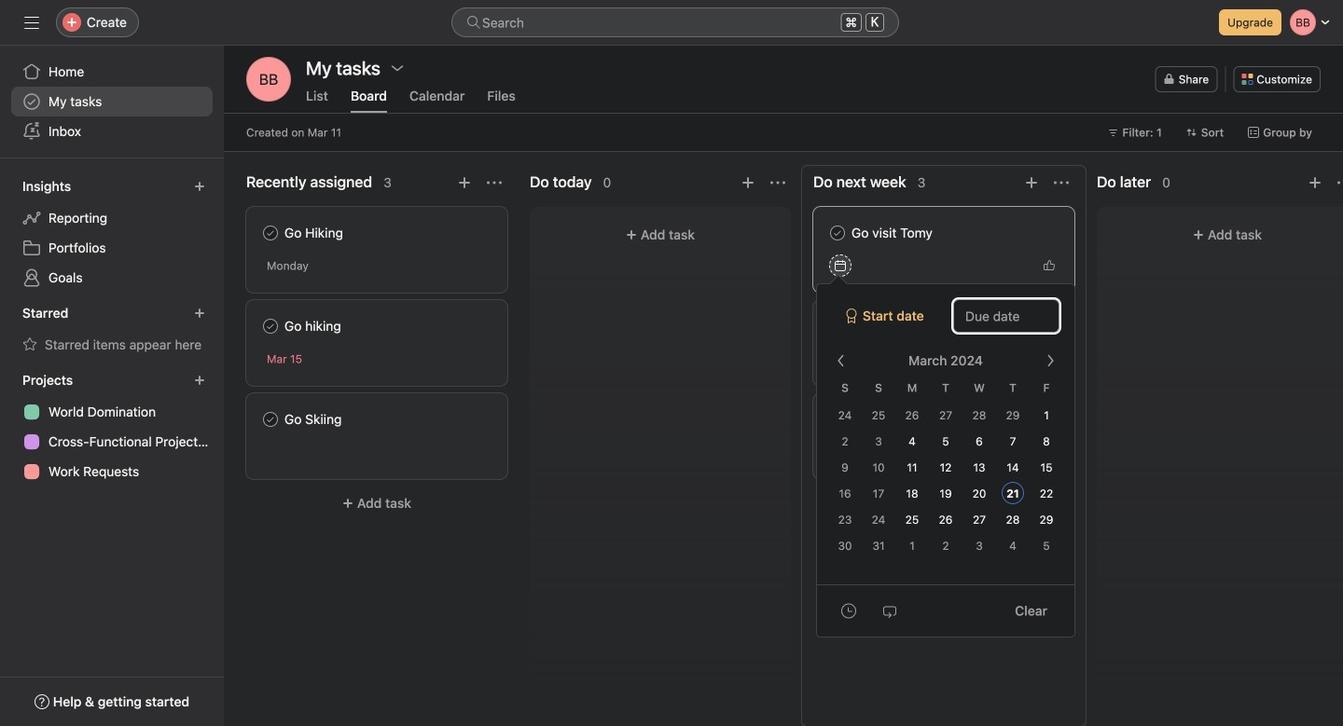 Task type: vqa. For each thing, say whether or not it's contained in the screenshot.
At Mention image on the right bottom of page
no



Task type: describe. For each thing, give the bounding box(es) containing it.
3 more section actions image from the left
[[1338, 175, 1344, 190]]

starred element
[[0, 297, 224, 364]]

previous month image
[[834, 354, 849, 369]]

projects element
[[0, 364, 224, 491]]

add items to starred image
[[194, 308, 205, 319]]

insights element
[[0, 170, 224, 297]]

view profile settings image
[[246, 57, 291, 102]]

Due date text field
[[954, 300, 1060, 333]]

add time image
[[842, 604, 857, 619]]

more section actions image
[[487, 175, 502, 190]]

add task image for second more section actions icon from left
[[1024, 175, 1039, 190]]

add task image for 1st more section actions icon from left
[[741, 175, 756, 190]]

Mark complete checkbox
[[259, 409, 282, 431]]

show options image
[[390, 61, 405, 76]]

1 horizontal spatial mark complete image
[[827, 222, 849, 244]]

0 likes. click to like this task image
[[1044, 260, 1055, 272]]

add task image for 1st more section actions icon from the right
[[1308, 175, 1323, 190]]



Task type: locate. For each thing, give the bounding box(es) containing it.
hide sidebar image
[[24, 15, 39, 30]]

None field
[[452, 7, 899, 37]]

2 more section actions image from the left
[[1054, 175, 1069, 190]]

new insights image
[[194, 181, 205, 192]]

0 horizontal spatial mark complete image
[[259, 315, 282, 338]]

Search tasks, projects, and more text field
[[452, 7, 899, 37]]

2 add task image from the left
[[1024, 175, 1039, 190]]

1 horizontal spatial more section actions image
[[1054, 175, 1069, 190]]

1 horizontal spatial add task image
[[1024, 175, 1039, 190]]

add task image
[[741, 175, 756, 190], [1024, 175, 1039, 190], [1308, 175, 1323, 190]]

2 horizontal spatial more section actions image
[[1338, 175, 1344, 190]]

mark complete image
[[827, 222, 849, 244], [259, 315, 282, 338]]

0 horizontal spatial more section actions image
[[771, 175, 786, 190]]

1 more section actions image from the left
[[771, 175, 786, 190]]

0 vertical spatial mark complete image
[[827, 222, 849, 244]]

next month image
[[1043, 354, 1058, 369]]

more section actions image
[[771, 175, 786, 190], [1054, 175, 1069, 190], [1338, 175, 1344, 190]]

mark complete image
[[259, 222, 282, 244], [827, 315, 849, 338], [259, 409, 282, 431], [827, 409, 849, 431]]

Mark complete checkbox
[[259, 222, 282, 244], [827, 222, 849, 244], [259, 315, 282, 338], [827, 315, 849, 338], [827, 409, 849, 431]]

add task image
[[457, 175, 472, 190]]

set to repeat image
[[883, 604, 898, 619]]

3 add task image from the left
[[1308, 175, 1323, 190]]

2 horizontal spatial add task image
[[1308, 175, 1323, 190]]

0 horizontal spatial add task image
[[741, 175, 756, 190]]

global element
[[0, 46, 224, 158]]

1 add task image from the left
[[741, 175, 756, 190]]

new project or portfolio image
[[194, 375, 205, 386]]

1 vertical spatial mark complete image
[[259, 315, 282, 338]]



